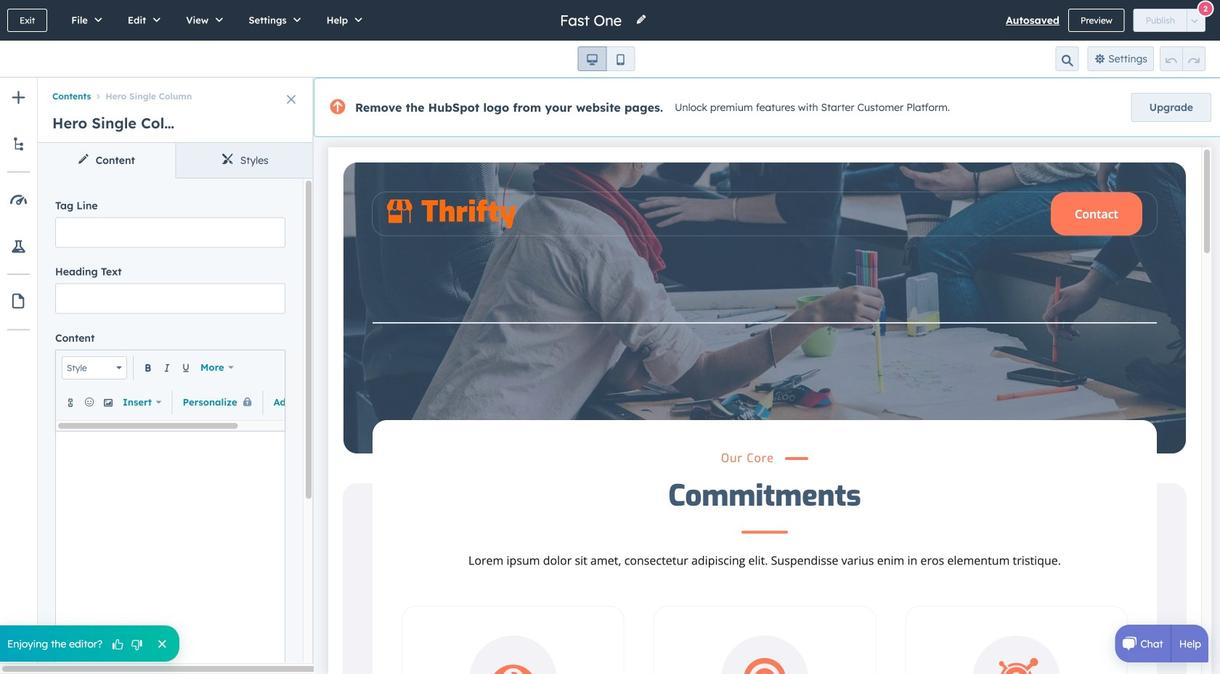 Task type: describe. For each thing, give the bounding box(es) containing it.
thumbsup image
[[111, 639, 124, 652]]

close image
[[287, 95, 296, 104]]



Task type: vqa. For each thing, say whether or not it's contained in the screenshot.
application
yes



Task type: locate. For each thing, give the bounding box(es) containing it.
thumbsdown image
[[130, 639, 143, 652]]

None field
[[558, 11, 627, 30]]

tab list
[[38, 143, 314, 179]]

None text field
[[55, 284, 285, 314]]

navigation
[[38, 78, 314, 104]]

group
[[1133, 9, 1206, 32], [578, 46, 635, 71], [1160, 46, 1206, 71]]

application
[[55, 350, 335, 675]]

None text field
[[55, 217, 285, 248]]



